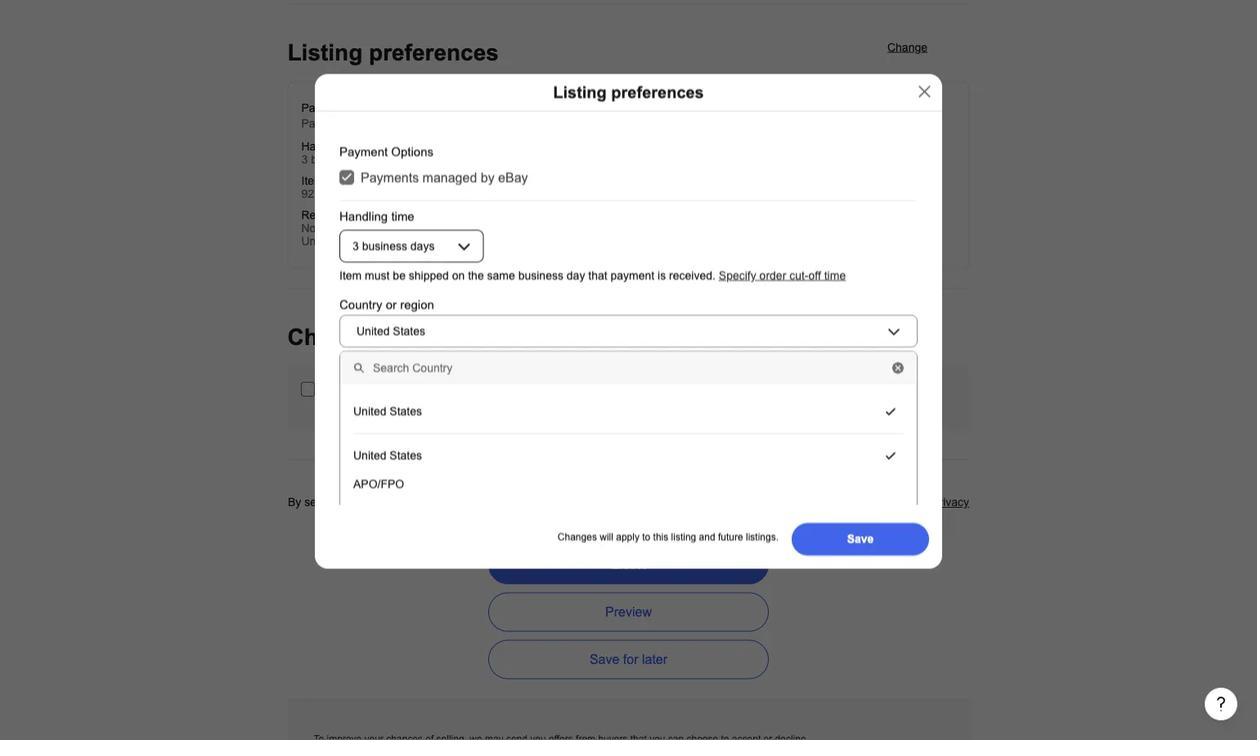 Task type: describe. For each thing, give the bounding box(es) containing it.
1 vertical spatial united
[[353, 405, 387, 417]]

region
[[400, 297, 434, 311]]

1 vertical spatial states
[[390, 405, 422, 417]]

change
[[888, 41, 928, 54]]

it
[[638, 558, 646, 572]]

save for later button
[[488, 641, 769, 680]]

payment options
[[340, 144, 434, 158]]

the up apply
[[614, 510, 630, 522]]

3 inside 3 business days popup button
[[353, 239, 359, 252]]

zip
[[461, 376, 481, 391]]

shipped
[[409, 269, 449, 281]]

item for must
[[485, 482, 504, 493]]

no
[[302, 222, 316, 235]]

list it button
[[488, 546, 769, 585]]

accepted
[[345, 209, 391, 222]]

changes will apply to this listing and future listings.
[[558, 531, 779, 542]]

by
[[288, 497, 301, 509]]

described
[[399, 236, 449, 248]]

save for save for later
[[590, 653, 620, 667]]

3 business days button
[[340, 230, 484, 262]]

1 horizontal spatial ebay
[[498, 170, 528, 185]]

specify order cut-off time link
[[719, 269, 854, 281]]

code)
[[485, 376, 518, 391]]

user
[[905, 497, 929, 509]]

2 menu from the top
[[340, 441, 917, 740]]

and right notice
[[444, 510, 463, 522]]

future
[[718, 531, 743, 542]]

business inside "handling time 3 business days"
[[311, 154, 356, 166]]

item inside returns accepted no unless item not as described
[[340, 236, 361, 248]]

1 horizontal spatial listing preferences
[[553, 83, 704, 101]]

item for item must be shipped on the same business day that payment is received. specify order cut-off time
[[340, 269, 362, 281]]

1 vertical spatial united states
[[353, 405, 422, 417]]

by inside payment method payments managed by ebay
[[407, 117, 419, 130]]

0 vertical spatial listing
[[288, 40, 363, 66]]

listings.
[[746, 531, 779, 542]]

digit
[[433, 376, 457, 391]]

that
[[589, 269, 608, 281]]

preview
[[605, 605, 652, 620]]

selecting
[[304, 497, 350, 509]]

cut-
[[790, 269, 809, 281]]

save button
[[792, 523, 929, 556]]

1 vertical spatial accept
[[453, 497, 487, 509]]

returns
[[428, 482, 459, 493]]

1 horizontal spatial listing
[[553, 83, 607, 101]]

save for later
[[590, 653, 668, 667]]

sellers
[[340, 482, 370, 493]]

1 vertical spatial managed
[[423, 170, 477, 185]]

item for assume
[[633, 510, 654, 522]]

0 horizontal spatial accept
[[396, 482, 425, 493]]

it,
[[374, 497, 383, 509]]

Search Country text field
[[340, 351, 917, 384]]

states inside dropdown button
[[393, 325, 425, 337]]

3 inside "handling time 3 business days"
[[302, 154, 308, 166]]

save for save
[[847, 533, 874, 546]]

0 horizontal spatial listing
[[587, 482, 612, 493]]

city, state
[[573, 376, 632, 391]]

match
[[541, 482, 568, 493]]

returns accepted no unless item not as described
[[302, 209, 449, 248]]

be
[[393, 269, 406, 281]]

preview button
[[488, 593, 769, 632]]

1 vertical spatial listing
[[671, 531, 697, 542]]

returns for returns accepted no unless item not as described
[[302, 209, 342, 222]]

on
[[452, 269, 465, 281]]

the down sellers must accept returns if the item doesn't match the listing description.
[[490, 497, 506, 509]]

the right match on the left of page
[[570, 482, 584, 493]]

city,
[[573, 376, 598, 391]]

handling for handling time
[[340, 209, 388, 223]]

country or region
[[340, 297, 434, 311]]

state
[[602, 376, 632, 391]]

payments managed by ebay
[[361, 170, 528, 185]]

2 vertical spatial time
[[824, 269, 846, 281]]

location for (5-
[[369, 376, 414, 391]]

as
[[384, 236, 396, 248]]

country
[[340, 297, 383, 311]]

1 horizontal spatial by
[[481, 170, 495, 185]]

and right offered
[[696, 510, 715, 522]]

order
[[760, 269, 787, 281]]

92122
[[302, 188, 333, 201]]

1 vertical spatial to
[[642, 531, 651, 542]]

not
[[365, 236, 380, 248]]

is
[[658, 269, 666, 281]]

united states button
[[340, 315, 918, 347]]

time for handling time
[[391, 209, 415, 223]]

later
[[642, 653, 668, 667]]

2 vertical spatial united states
[[353, 449, 422, 461]]

2 vertical spatial business
[[518, 269, 564, 281]]

(5-
[[417, 376, 433, 391]]

user privacy notice
[[409, 497, 970, 522]]

assume
[[467, 510, 507, 522]]

2 vertical spatial united
[[353, 449, 387, 461]]

will
[[600, 531, 614, 542]]

offered
[[658, 510, 693, 522]]

item must be shipped on the same business day that payment is received. specify order cut-off time
[[340, 269, 846, 281]]

doesn't
[[507, 482, 538, 493]]

business inside 3 business days popup button
[[362, 239, 407, 252]]

your
[[791, 510, 813, 522]]

must for sellers
[[372, 482, 394, 493]]



Task type: locate. For each thing, give the bounding box(es) containing it.
of
[[778, 510, 788, 522]]

2 vertical spatial states
[[390, 449, 422, 461]]

payments
[[302, 117, 352, 130], [361, 170, 419, 185]]

item location (5-digit zip code)
[[340, 376, 518, 391]]

managed inside payment method payments managed by ebay
[[356, 117, 403, 130]]

item up country
[[340, 269, 362, 281]]

days up shipped
[[411, 239, 435, 252]]

0 vertical spatial payments
[[302, 117, 352, 130]]

description.
[[615, 482, 665, 493]]

1 vertical spatial time
[[391, 209, 415, 223]]

help, opens dialogs image
[[1213, 696, 1230, 712]]

united states inside dropdown button
[[357, 325, 425, 337]]

days left options
[[359, 154, 384, 166]]

0 vertical spatial must
[[365, 269, 390, 281]]

item for item location (5-digit zip code)
[[340, 376, 365, 391]]

0 horizontal spatial listing
[[288, 40, 363, 66]]

handling for handling time 3 business days
[[302, 141, 347, 153]]

privacy
[[932, 497, 970, 509]]

time inside "handling time 3 business days"
[[350, 141, 372, 153]]

content
[[738, 510, 775, 522]]

1 horizontal spatial managed
[[423, 170, 477, 185]]

list left it,
[[353, 497, 371, 509]]

time for handling time 3 business days
[[350, 141, 372, 153]]

0 horizontal spatial by
[[407, 117, 419, 130]]

0 vertical spatial item
[[302, 175, 324, 188]]

3 business days
[[353, 239, 435, 252]]

item up apply
[[633, 510, 654, 522]]

item left doesn't
[[485, 482, 504, 493]]

item inside item location 92122
[[302, 175, 324, 188]]

united states down (5- at left bottom
[[353, 405, 422, 417]]

1 horizontal spatial accept
[[453, 497, 487, 509]]

united up apo/fpo at bottom left
[[353, 449, 387, 461]]

for up will
[[597, 510, 610, 522]]

1 vertical spatial payment
[[340, 144, 388, 158]]

0 horizontal spatial list
[[353, 497, 371, 509]]

payment
[[611, 269, 655, 281]]

apply
[[616, 531, 640, 542]]

0 horizontal spatial item
[[340, 236, 361, 248]]

0 vertical spatial 3
[[302, 154, 308, 166]]

1 horizontal spatial for
[[623, 653, 639, 667]]

charity
[[288, 325, 367, 351]]

handling time 3 business days
[[302, 141, 384, 166]]

0 vertical spatial states
[[393, 325, 425, 337]]

0 vertical spatial returns
[[302, 209, 342, 222]]

and assume full responsibility for the item offered and the content of your listing.
[[441, 510, 849, 522]]

0 vertical spatial save
[[847, 533, 874, 546]]

0 vertical spatial accept
[[396, 482, 425, 493]]

managed down method on the left of page
[[356, 117, 403, 130]]

ebay
[[422, 117, 448, 130], [498, 170, 528, 185]]

0 horizontal spatial business
[[311, 154, 356, 166]]

0 vertical spatial item
[[340, 236, 361, 248]]

0 vertical spatial days
[[359, 154, 384, 166]]

unless
[[302, 236, 337, 248]]

payment down payment method payments managed by ebay
[[340, 144, 388, 158]]

0 vertical spatial preferences
[[369, 40, 499, 66]]

1 vertical spatial item
[[340, 269, 362, 281]]

must left be
[[365, 269, 390, 281]]

changes
[[558, 531, 597, 542]]

3 left not
[[353, 239, 359, 252]]

returns up sellers
[[340, 460, 383, 474]]

1 horizontal spatial payments
[[361, 170, 419, 185]]

1 horizontal spatial to
[[642, 531, 651, 542]]

0 horizontal spatial payments
[[302, 117, 352, 130]]

days inside popup button
[[411, 239, 435, 252]]

ebay inside payment method payments managed by ebay
[[422, 117, 448, 130]]

or
[[386, 297, 397, 311]]

0 vertical spatial by
[[407, 117, 419, 130]]

0 horizontal spatial location
[[327, 175, 366, 188]]

0 vertical spatial ebay
[[422, 117, 448, 130]]

handling time
[[340, 209, 415, 223]]

1 vertical spatial for
[[623, 653, 639, 667]]

united down item location (5-digit zip code) on the left bottom of the page
[[353, 405, 387, 417]]

item left not
[[340, 236, 361, 248]]

payments up "handling time 3 business days"
[[302, 117, 352, 130]]

list left 'it'
[[611, 558, 635, 572]]

payment
[[302, 102, 347, 115], [340, 144, 388, 158]]

by selecting list it, you agree to accept the
[[288, 497, 509, 509]]

the up 'future'
[[718, 510, 734, 522]]

location down "handling time 3 business days"
[[327, 175, 366, 188]]

item up 92122
[[302, 175, 324, 188]]

0 horizontal spatial for
[[597, 510, 610, 522]]

1 vertical spatial 3
[[353, 239, 359, 252]]

1 vertical spatial business
[[362, 239, 407, 252]]

payment for payment method payments managed by ebay
[[302, 102, 347, 115]]

0 vertical spatial to
[[440, 497, 450, 509]]

list inside list it button
[[611, 558, 635, 572]]

payments inside payment method payments managed by ebay
[[302, 117, 352, 130]]

1 vertical spatial listing preferences
[[553, 83, 704, 101]]

2 horizontal spatial time
[[824, 269, 846, 281]]

accept up agree
[[396, 482, 425, 493]]

agree
[[408, 497, 437, 509]]

0 horizontal spatial to
[[440, 497, 450, 509]]

listing
[[288, 40, 363, 66], [553, 83, 607, 101]]

2 vertical spatial item
[[633, 510, 654, 522]]

save inside button
[[590, 653, 620, 667]]

listing down offered
[[671, 531, 697, 542]]

same
[[487, 269, 515, 281]]

0 horizontal spatial listing preferences
[[288, 40, 499, 66]]

and left 'future'
[[699, 531, 716, 542]]

3 up 92122
[[302, 154, 308, 166]]

0 vertical spatial managed
[[356, 117, 403, 130]]

full
[[510, 510, 524, 522]]

0 vertical spatial listing
[[587, 482, 612, 493]]

states up apo/fpo at bottom left
[[390, 449, 422, 461]]

notice
[[409, 510, 441, 522]]

1 vertical spatial returns
[[340, 460, 383, 474]]

save left later
[[590, 653, 620, 667]]

to
[[440, 497, 450, 509], [642, 531, 651, 542]]

off
[[809, 269, 821, 281]]

handling inside "handling time 3 business days"
[[302, 141, 347, 153]]

1 horizontal spatial time
[[391, 209, 415, 223]]

days
[[359, 154, 384, 166], [411, 239, 435, 252]]

preferences
[[369, 40, 499, 66], [611, 83, 704, 101]]

2 horizontal spatial item
[[633, 510, 654, 522]]

1 vertical spatial listing
[[553, 83, 607, 101]]

1 vertical spatial list
[[611, 558, 635, 572]]

0 horizontal spatial days
[[359, 154, 384, 166]]

change button
[[872, 33, 944, 66]]

and
[[444, 510, 463, 522], [696, 510, 715, 522], [699, 531, 716, 542]]

menu
[[340, 391, 917, 740], [340, 441, 917, 740]]

1 vertical spatial days
[[411, 239, 435, 252]]

if
[[461, 482, 466, 493]]

1 horizontal spatial item
[[485, 482, 504, 493]]

sellers must accept returns if the item doesn't match the listing description.
[[340, 482, 665, 493]]

united inside dropdown button
[[357, 325, 390, 337]]

1 horizontal spatial list
[[611, 558, 635, 572]]

must for item
[[365, 269, 390, 281]]

day
[[567, 269, 585, 281]]

0 horizontal spatial ebay
[[422, 117, 448, 130]]

listing preferences
[[288, 40, 499, 66], [553, 83, 704, 101]]

received.
[[669, 269, 716, 281]]

united down country
[[357, 325, 390, 337]]

location for 92122
[[327, 175, 366, 188]]

item down charity
[[340, 376, 365, 391]]

apo/fpo
[[353, 477, 404, 490]]

1 vertical spatial payments
[[361, 170, 419, 185]]

time right off in the right of the page
[[824, 269, 846, 281]]

1 horizontal spatial 3
[[353, 239, 359, 252]]

1 vertical spatial ebay
[[498, 170, 528, 185]]

method
[[350, 102, 388, 115]]

0 vertical spatial list
[[353, 497, 371, 509]]

returns up 'no'
[[302, 209, 342, 222]]

1 horizontal spatial location
[[369, 376, 414, 391]]

0 vertical spatial payment
[[302, 102, 347, 115]]

2 vertical spatial item
[[340, 376, 365, 391]]

radio item
[[340, 499, 917, 527]]

item
[[340, 236, 361, 248], [485, 482, 504, 493], [633, 510, 654, 522]]

2 horizontal spatial business
[[518, 269, 564, 281]]

united states
[[357, 325, 425, 337], [353, 405, 422, 417], [353, 449, 422, 461]]

item for item location 92122
[[302, 175, 324, 188]]

time up as
[[391, 209, 415, 223]]

must up it,
[[372, 482, 394, 493]]

0 vertical spatial listing preferences
[[288, 40, 499, 66]]

this
[[653, 531, 669, 542]]

responsibility
[[528, 510, 594, 522]]

the right on
[[468, 269, 484, 281]]

location left (5- at left bottom
[[369, 376, 414, 391]]

1 horizontal spatial save
[[847, 533, 874, 546]]

user privacy notice link
[[409, 497, 970, 522]]

0 horizontal spatial managed
[[356, 117, 403, 130]]

1 vertical spatial by
[[481, 170, 495, 185]]

location
[[327, 175, 366, 188], [369, 376, 414, 391]]

list it
[[611, 558, 646, 572]]

save down the listing.
[[847, 533, 874, 546]]

accept
[[396, 482, 425, 493], [453, 497, 487, 509]]

the
[[468, 269, 484, 281], [469, 482, 483, 493], [570, 482, 584, 493], [490, 497, 506, 509], [614, 510, 630, 522], [718, 510, 734, 522]]

3
[[302, 154, 308, 166], [353, 239, 359, 252]]

0 vertical spatial business
[[311, 154, 356, 166]]

states down (5- at left bottom
[[390, 405, 422, 417]]

1 vertical spatial location
[[369, 376, 414, 391]]

0 vertical spatial time
[[350, 141, 372, 153]]

payment method payments managed by ebay
[[302, 102, 448, 130]]

1 menu from the top
[[340, 391, 917, 740]]

united states up apo/fpo at bottom left
[[353, 449, 422, 461]]

returns for returns
[[340, 460, 383, 474]]

0 horizontal spatial 3
[[302, 154, 308, 166]]

None text field
[[573, 401, 790, 433]]

1 vertical spatial item
[[485, 482, 504, 493]]

1 vertical spatial preferences
[[611, 83, 704, 101]]

managed
[[356, 117, 403, 130], [423, 170, 477, 185]]

None text field
[[340, 401, 556, 433]]

you
[[386, 497, 404, 509]]

states down region
[[393, 325, 425, 337]]

save inside button
[[847, 533, 874, 546]]

accept down if
[[453, 497, 487, 509]]

the right if
[[469, 482, 483, 493]]

for left later
[[623, 653, 639, 667]]

list
[[353, 497, 371, 509], [611, 558, 635, 572]]

business
[[311, 154, 356, 166], [362, 239, 407, 252], [518, 269, 564, 281]]

0 vertical spatial united
[[357, 325, 390, 337]]

listing left "description."
[[587, 482, 612, 493]]

0 horizontal spatial preferences
[[369, 40, 499, 66]]

location inside item location 92122
[[327, 175, 366, 188]]

0 vertical spatial location
[[327, 175, 366, 188]]

options
[[391, 144, 434, 158]]

to left the this on the right of the page
[[642, 531, 651, 542]]

handling up item location 92122
[[302, 141, 347, 153]]

days inside "handling time 3 business days"
[[359, 154, 384, 166]]

save
[[847, 533, 874, 546], [590, 653, 620, 667]]

1 vertical spatial handling
[[340, 209, 388, 223]]

0 vertical spatial handling
[[302, 141, 347, 153]]

payment inside payment method payments managed by ebay
[[302, 102, 347, 115]]

1 vertical spatial must
[[372, 482, 394, 493]]

united
[[357, 325, 390, 337], [353, 405, 387, 417], [353, 449, 387, 461]]

1 horizontal spatial business
[[362, 239, 407, 252]]

for inside button
[[623, 653, 639, 667]]

1 vertical spatial save
[[590, 653, 620, 667]]

united states down or
[[357, 325, 425, 337]]

time down payment method payments managed by ebay
[[350, 141, 372, 153]]

returns inside returns accepted no unless item not as described
[[302, 209, 342, 222]]

1 horizontal spatial preferences
[[611, 83, 704, 101]]

managed down options
[[423, 170, 477, 185]]

listing.
[[816, 510, 849, 522]]

1 horizontal spatial listing
[[671, 531, 697, 542]]

0 vertical spatial for
[[597, 510, 610, 522]]

item location 92122
[[302, 175, 366, 201]]

payment left method on the left of page
[[302, 102, 347, 115]]

specify
[[719, 269, 757, 281]]

to down returns
[[440, 497, 450, 509]]

handling
[[302, 141, 347, 153], [340, 209, 388, 223]]

0 vertical spatial united states
[[357, 325, 425, 337]]

payments down payment options
[[361, 170, 419, 185]]

payment for payment options
[[340, 144, 388, 158]]

1 horizontal spatial days
[[411, 239, 435, 252]]

handling up not
[[340, 209, 388, 223]]

0 horizontal spatial save
[[590, 653, 620, 667]]

0 horizontal spatial time
[[350, 141, 372, 153]]



Task type: vqa. For each thing, say whether or not it's contained in the screenshot.
List in the Button
yes



